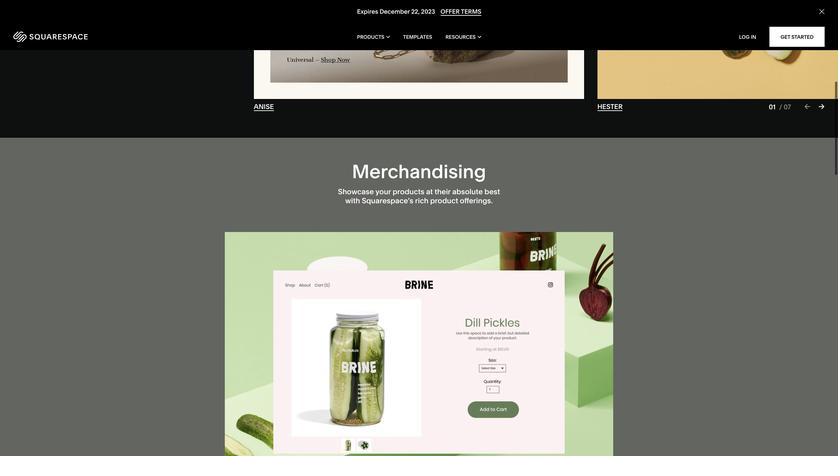 Task type: locate. For each thing, give the bounding box(es) containing it.
with
[[346, 197, 360, 206]]

→ button
[[819, 102, 826, 111]]

2023
[[421, 8, 435, 15]]

/ 07
[[780, 103, 792, 111]]

get started
[[781, 34, 814, 40]]

offerings.
[[460, 197, 493, 206]]

squarespace's
[[362, 197, 414, 206]]

started
[[792, 34, 814, 40]]

anise template image
[[254, 0, 585, 99]]

log             in
[[740, 34, 757, 40]]

hester
[[598, 103, 623, 111]]

expires
[[357, 8, 378, 15]]

visual of pickled vegetables image
[[225, 233, 614, 457]]

merchandising
[[352, 161, 487, 183]]

product
[[431, 197, 459, 206]]

terms
[[461, 8, 482, 15]]

products
[[393, 188, 425, 197]]

expires december 22, 2023
[[357, 8, 435, 15]]

rich
[[416, 197, 429, 206]]

22,
[[412, 8, 420, 15]]

your
[[376, 188, 391, 197]]



Task type: describe. For each thing, give the bounding box(es) containing it.
resources button
[[446, 23, 482, 50]]

their
[[435, 188, 451, 197]]

resources
[[446, 34, 476, 40]]

december
[[380, 8, 410, 15]]

showcase
[[338, 188, 374, 197]]

01
[[770, 103, 776, 111]]

hester template image
[[598, 0, 839, 99]]

get
[[781, 34, 791, 40]]

example of a product detail page image
[[274, 271, 565, 457]]

log             in link
[[740, 34, 757, 40]]

products button
[[357, 23, 390, 50]]

/
[[780, 103, 783, 111]]

absolute
[[453, 188, 483, 197]]

at
[[427, 188, 433, 197]]

templates link
[[404, 23, 433, 50]]

products
[[357, 34, 385, 40]]

in
[[752, 34, 757, 40]]

showcase your products at their absolute best with squarespace's rich product offerings.
[[338, 188, 501, 206]]

07
[[785, 103, 792, 111]]

offer
[[441, 8, 460, 15]]

→
[[819, 102, 826, 111]]

templates
[[404, 34, 433, 40]]

anise
[[254, 103, 274, 111]]

hester button
[[598, 103, 623, 111]]

offer terms link
[[441, 8, 482, 16]]

get started link
[[770, 27, 826, 47]]

squarespace logo link
[[13, 31, 176, 42]]

offer terms
[[441, 8, 482, 15]]

squarespace logo image
[[13, 31, 88, 42]]

best
[[485, 188, 501, 197]]

anise button
[[254, 103, 274, 111]]

log
[[740, 34, 750, 40]]



Task type: vqa. For each thing, say whether or not it's contained in the screenshot.
THE ADD ORANSSI TO YOUR FAVORITES LIST 'icon'
no



